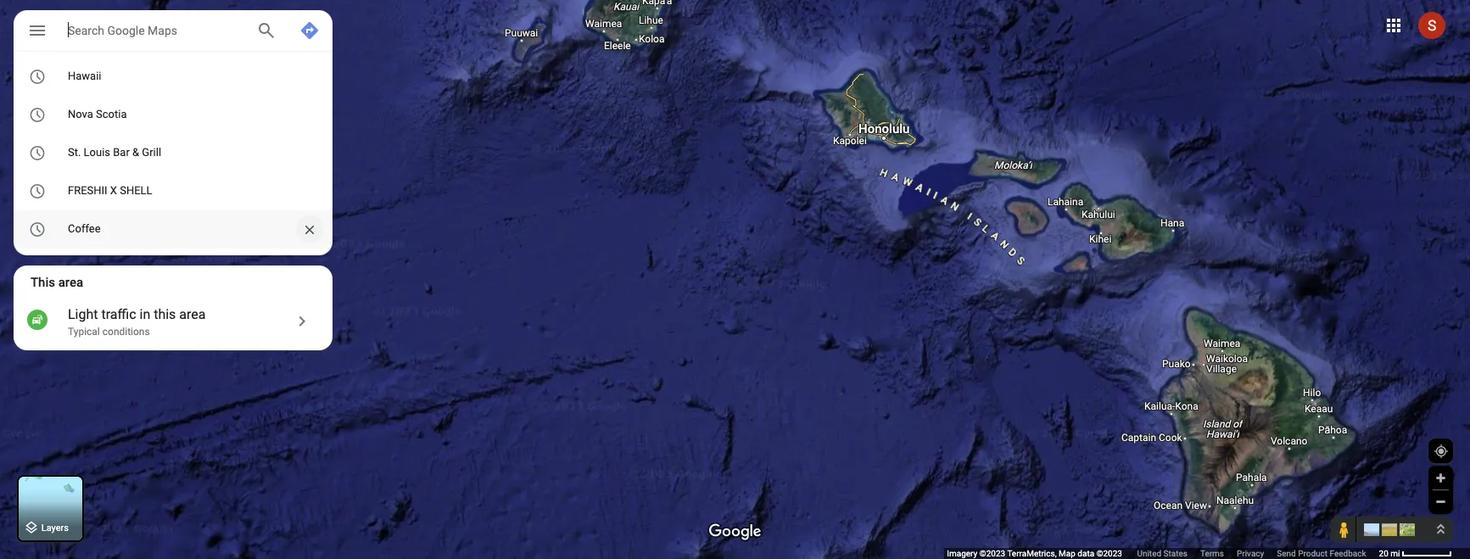 Task type: locate. For each thing, give the bounding box(es) containing it.
recently viewed image
[[28, 142, 46, 163], [28, 180, 46, 201]]

1 recently viewed image from the top
[[28, 66, 46, 87]]

3 recently viewed image from the top
[[28, 218, 46, 240]]

recently viewed image
[[28, 66, 46, 87], [28, 104, 46, 125], [28, 218, 46, 240]]

2 ©2023 from the left
[[1097, 549, 1122, 558]]

1 vertical spatial recently viewed image
[[28, 180, 46, 201]]

3  from the top
[[28, 142, 46, 163]]

imagery ©2023 terrametrics, map data ©2023
[[947, 549, 1124, 558]]

 left st.
[[28, 142, 46, 163]]

©2023 right imagery
[[980, 549, 1005, 558]]

states
[[1163, 549, 1188, 558]]

1 horizontal spatial area
[[179, 306, 206, 322]]

shell
[[120, 184, 152, 197]]

terms
[[1200, 549, 1224, 558]]

4  from the top
[[28, 180, 46, 201]]

1 recently viewed image from the top
[[28, 142, 46, 163]]

united states button
[[1137, 548, 1188, 559]]

traffic
[[101, 306, 136, 322]]

suggestions grid
[[14, 51, 333, 255]]

 left nova
[[28, 104, 46, 125]]

recently viewed image left freshii
[[28, 180, 46, 201]]

1  from the top
[[28, 66, 46, 87]]

0 horizontal spatial area
[[58, 275, 83, 290]]

this
[[31, 275, 55, 290]]

recently viewed image down  button at the left top of page
[[28, 66, 46, 87]]

4  cell from the top
[[14, 177, 293, 204]]

 left freshii
[[28, 180, 46, 201]]

none search field inside the google maps element
[[14, 10, 333, 255]]

0 vertical spatial recently viewed image
[[28, 66, 46, 87]]

 button
[[14, 10, 61, 54]]

5  cell from the top
[[14, 215, 293, 243]]

1 vertical spatial recently viewed image
[[28, 104, 46, 125]]

1 horizontal spatial ©2023
[[1097, 549, 1122, 558]]

show street view coverage image
[[1332, 517, 1356, 542]]

recently viewed image left st.
[[28, 142, 46, 163]]

©2023 right data
[[1097, 549, 1122, 558]]

privacy
[[1237, 549, 1264, 558]]

 row
[[14, 210, 333, 249]]

 down  button at the left top of page
[[28, 66, 46, 87]]

search
[[68, 24, 104, 37]]

product
[[1298, 549, 1328, 558]]

search google maps field inside search field
[[68, 20, 243, 40]]

footer inside the google maps element
[[947, 548, 1379, 559]]

zoom in image
[[1435, 472, 1447, 484]]

area
[[58, 275, 83, 290], [179, 306, 206, 322]]

light traffic in this area typical conditions
[[68, 306, 206, 338]]

Search Google Maps field
[[14, 10, 333, 51], [68, 20, 243, 40]]

3  cell from the top
[[14, 139, 293, 166]]

0 vertical spatial area
[[58, 275, 83, 290]]

area right this
[[179, 306, 206, 322]]

 cell
[[14, 63, 293, 90], [14, 101, 293, 128], [14, 139, 293, 166], [14, 177, 293, 204], [14, 215, 293, 243]]

 left the coffee
[[28, 218, 46, 240]]

area inside light traffic in this area typical conditions
[[179, 306, 206, 322]]

20 mi
[[1379, 549, 1400, 558]]

 for freshii x shell
[[28, 180, 46, 201]]

1 vertical spatial area
[[179, 306, 206, 322]]

map
[[1059, 549, 1076, 558]]

2 recently viewed image from the top
[[28, 104, 46, 125]]

5  from the top
[[28, 218, 46, 240]]

20
[[1379, 549, 1389, 558]]

none search field containing 
[[14, 10, 333, 255]]

area right the "this"
[[58, 275, 83, 290]]

scotia
[[96, 108, 127, 120]]

footer containing imagery ©2023 terrametrics, map data ©2023
[[947, 548, 1379, 559]]

0 vertical spatial recently viewed image
[[28, 142, 46, 163]]

0 horizontal spatial ©2023
[[980, 549, 1005, 558]]

send product feedback
[[1277, 549, 1366, 558]]

send
[[1277, 549, 1296, 558]]

2 vertical spatial recently viewed image
[[28, 218, 46, 240]]

st. louis bar & grill
[[68, 146, 161, 159]]


[[28, 66, 46, 87], [28, 104, 46, 125], [28, 142, 46, 163], [28, 180, 46, 201], [28, 218, 46, 240]]

search google maps field containing search google maps
[[14, 10, 333, 51]]

footer
[[947, 548, 1379, 559]]

None search field
[[14, 10, 333, 255]]

 inside row
[[28, 218, 46, 240]]

recently viewed image left nova
[[28, 104, 46, 125]]

hawaii
[[68, 70, 101, 82]]

2 recently viewed image from the top
[[28, 180, 46, 201]]

©2023
[[980, 549, 1005, 558], [1097, 549, 1122, 558]]

2  from the top
[[28, 104, 46, 125]]

recently viewed image left the coffee
[[28, 218, 46, 240]]

send product feedback button
[[1277, 548, 1366, 559]]

search google maps
[[68, 24, 177, 37]]



Task type: describe. For each thing, give the bounding box(es) containing it.
recently viewed image for freshii
[[28, 180, 46, 201]]

mi
[[1391, 549, 1400, 558]]

imagery
[[947, 549, 978, 558]]

terrametrics,
[[1007, 549, 1057, 558]]

this
[[154, 306, 176, 322]]

 for nova scotia
[[28, 104, 46, 125]]

typical
[[68, 326, 100, 338]]

show your location image
[[1434, 444, 1449, 459]]

united states
[[1137, 549, 1188, 558]]

 for st. louis bar & grill
[[28, 142, 46, 163]]

freshii x shell
[[68, 184, 152, 197]]

google maps element
[[0, 0, 1470, 559]]

zoom out image
[[1435, 495, 1447, 508]]

feedback
[[1330, 549, 1366, 558]]

louis
[[84, 146, 110, 159]]

recently viewed image for nova scotia
[[28, 104, 46, 125]]

recently viewed image for coffee
[[28, 218, 46, 240]]

united
[[1137, 549, 1161, 558]]

in
[[140, 306, 150, 322]]

freshii
[[68, 184, 107, 197]]

nova scotia
[[68, 108, 127, 120]]

 for coffee
[[28, 218, 46, 240]]

20 mi button
[[1379, 549, 1452, 558]]

maps
[[148, 24, 177, 37]]

delete image
[[302, 222, 317, 237]]

 for hawaii
[[28, 66, 46, 87]]

bar
[[113, 146, 130, 159]]

recently viewed image for hawaii
[[28, 66, 46, 87]]

nova
[[68, 108, 93, 120]]

1 ©2023 from the left
[[980, 549, 1005, 558]]

data
[[1078, 549, 1094, 558]]

light
[[68, 306, 98, 322]]

conditions
[[102, 326, 150, 338]]

google
[[107, 24, 145, 37]]

grill
[[142, 146, 161, 159]]

this area
[[31, 275, 83, 290]]

this area region
[[14, 266, 333, 350]]

st.
[[68, 146, 81, 159]]

x
[[110, 184, 117, 197]]

privacy button
[[1237, 548, 1264, 559]]

coffee
[[68, 222, 101, 235]]

2  cell from the top
[[14, 101, 293, 128]]

 cell inside row
[[14, 215, 293, 243]]

layers
[[41, 523, 69, 534]]

1  cell from the top
[[14, 63, 293, 90]]

terms button
[[1200, 548, 1224, 559]]

recently viewed image for st.
[[28, 142, 46, 163]]


[[27, 19, 48, 42]]

&
[[132, 146, 139, 159]]



Task type: vqa. For each thing, say whether or not it's contained in the screenshot.
the top Departure time: 2:02 PM. text box
no



